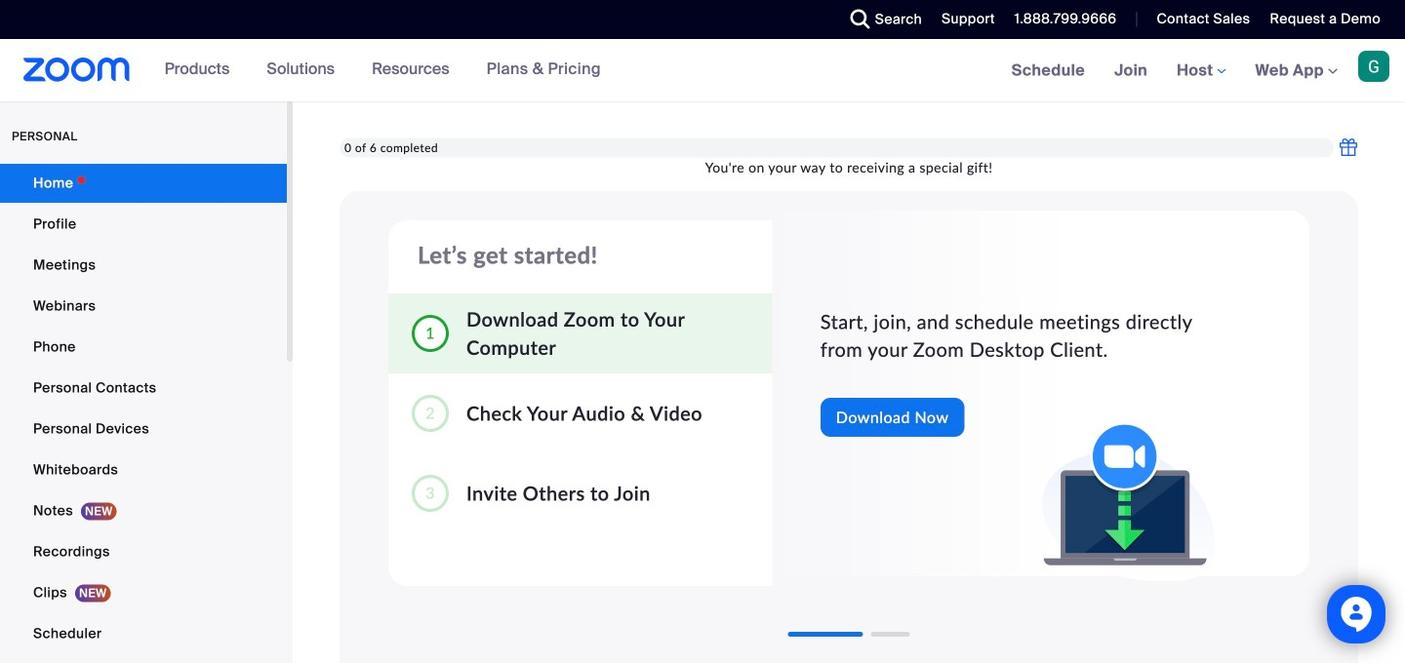 Task type: vqa. For each thing, say whether or not it's contained in the screenshot.
seventh cell from left
no



Task type: describe. For each thing, give the bounding box(es) containing it.
zoom logo image
[[23, 58, 130, 82]]



Task type: locate. For each thing, give the bounding box(es) containing it.
product information navigation
[[150, 39, 616, 101]]

meetings navigation
[[997, 39, 1405, 103]]

profile picture image
[[1358, 51, 1390, 82]]

banner
[[0, 39, 1405, 103]]

personal menu menu
[[0, 164, 287, 664]]



